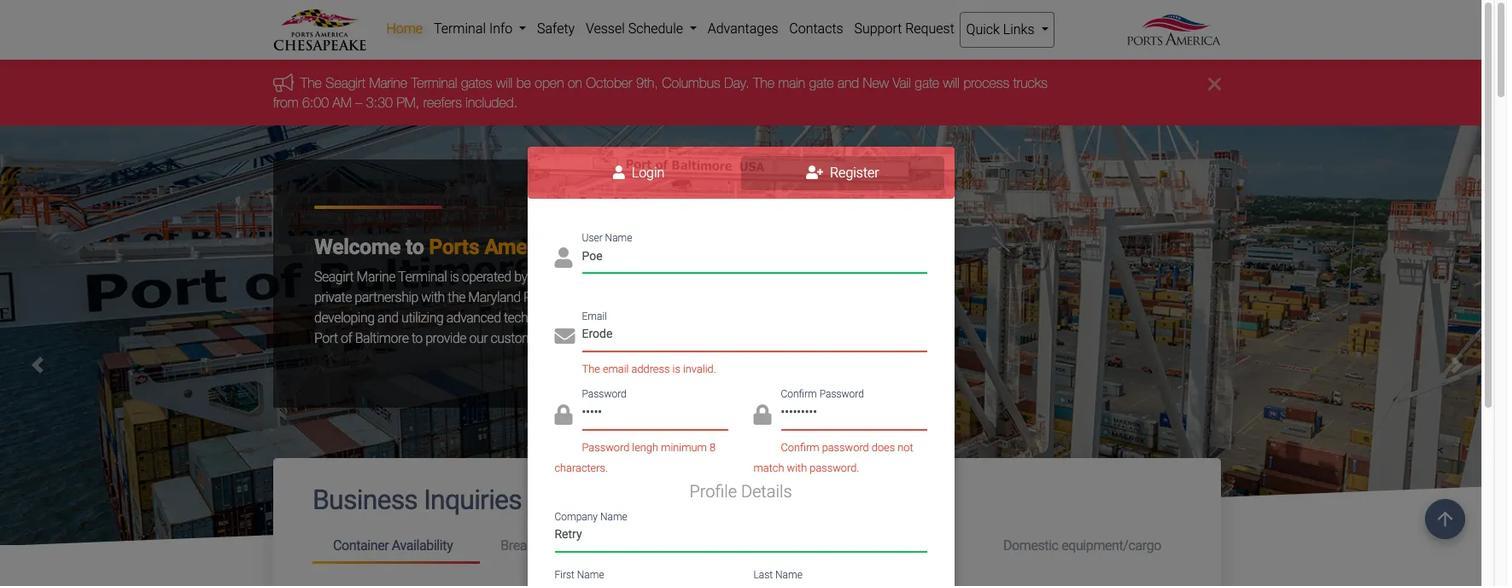 Task type: locate. For each thing, give the bounding box(es) containing it.
password inside password lengh minimum 8 characters.
[[582, 441, 630, 454]]

password up password
[[820, 389, 864, 401]]

0 horizontal spatial will
[[496, 76, 513, 91]]

will left the process
[[944, 76, 960, 91]]

the left the email
[[582, 363, 600, 376]]

to
[[406, 235, 424, 259], [744, 289, 755, 306], [412, 330, 423, 347]]

1 vertical spatial with
[[787, 462, 807, 475]]

public-
[[730, 269, 766, 285]]

with right match
[[787, 462, 807, 475]]

eir reprint
[[836, 538, 900, 554]]

chesapeake
[[567, 235, 681, 259], [613, 269, 682, 285]]

1 horizontal spatial ports
[[530, 269, 560, 285]]

availability inside container availability 'link'
[[392, 538, 453, 554]]

eir
[[836, 538, 855, 554]]

class
[[647, 330, 676, 347]]

baltimore
[[355, 330, 409, 347]]

name right last
[[776, 569, 803, 581]]

the seagirt marine terminal gates will be open on october 9th, columbus day. the main gate and new vail gate will process trucks from 6:00 am – 3:30 pm, reefers included. alert
[[0, 60, 1495, 126]]

2 horizontal spatial the
[[754, 76, 775, 91]]

1 vertical spatial confirm
[[781, 441, 820, 454]]

2 name from the left
[[776, 569, 803, 581]]

lengh
[[632, 441, 659, 454]]

1 horizontal spatial the
[[582, 363, 600, 376]]

marine up partnership
[[357, 269, 396, 285]]

under
[[685, 269, 717, 285]]

lock image
[[555, 405, 573, 425], [754, 405, 772, 425]]

ports right by
[[530, 269, 560, 285]]

container availability
[[333, 538, 453, 554]]

port up technologies
[[524, 289, 547, 306]]

support
[[855, 21, 902, 37]]

0 vertical spatial to
[[406, 235, 424, 259]]

port left of
[[314, 330, 338, 347]]

1 horizontal spatial user image
[[613, 165, 625, 179]]

terminal up the utilizing
[[398, 269, 447, 285]]

included.
[[466, 95, 518, 110]]

gates
[[461, 76, 492, 91]]

marine up 3:30 at the top left
[[369, 76, 408, 91]]

infrastructure
[[660, 310, 735, 326]]

seagirt
[[326, 76, 366, 91], [314, 269, 354, 285]]

gate
[[809, 76, 834, 91], [915, 76, 940, 91]]

breakbulk
[[501, 538, 558, 554]]

0 horizontal spatial port
[[314, 330, 338, 347]]

2 availability from the left
[[561, 538, 622, 554]]

0 vertical spatial ports
[[429, 235, 480, 259]]

user image up administration.
[[555, 248, 573, 269]]

confirm inside confirm password does not match with password.
[[781, 441, 820, 454]]

9th,
[[636, 76, 658, 91]]

terminal
[[411, 76, 457, 91], [398, 269, 447, 285]]

gate right vail
[[915, 76, 940, 91]]

0 horizontal spatial lock image
[[555, 405, 573, 425]]

1 vertical spatial america
[[563, 269, 610, 285]]

1 name from the left
[[577, 569, 604, 581]]

2 confirm from the top
[[781, 441, 820, 454]]

open
[[535, 76, 564, 91]]

availability for breakbulk availability
[[561, 538, 622, 554]]

ports inside seagirt marine terminal is operated by ports america chesapeake under a public- private partnership with the maryland port administration.                         we are committed to developing and utilizing advanced technologies and enhanced infrastructure at the port of baltimore to provide                         our customers and bcos world-class service.
[[530, 269, 560, 285]]

first
[[555, 569, 575, 581]]

1 horizontal spatial availability
[[561, 538, 622, 554]]

1 horizontal spatial gate
[[915, 76, 940, 91]]

support request link
[[849, 12, 960, 46]]

0 vertical spatial user image
[[613, 165, 625, 179]]

lock image up match
[[754, 405, 772, 425]]

name right first
[[577, 569, 604, 581]]

1 confirm from the top
[[781, 389, 817, 401]]

and inside the seagirt marine terminal gates will be open on october 9th, columbus day. the main gate and new vail gate will process trucks from 6:00 am – 3:30 pm, reefers included.
[[838, 76, 859, 91]]

0 horizontal spatial name
[[577, 569, 604, 581]]

eir reprint link
[[816, 531, 983, 562]]

login
[[629, 165, 665, 181]]

is for invalid.
[[673, 363, 681, 376]]

are
[[659, 289, 676, 306]]

1 horizontal spatial america
[[563, 269, 610, 285]]

availability down business inquiries
[[392, 538, 453, 554]]

will left be
[[496, 76, 513, 91]]

1 will from the left
[[496, 76, 513, 91]]

1 vertical spatial chesapeake
[[613, 269, 682, 285]]

0 vertical spatial confirm
[[781, 389, 817, 401]]

request
[[906, 21, 955, 37]]

availability inside breakbulk availability link
[[561, 538, 622, 554]]

0 horizontal spatial with
[[421, 289, 445, 306]]

the right at
[[752, 310, 769, 326]]

0 horizontal spatial the
[[301, 76, 322, 91]]

2 vertical spatial to
[[412, 330, 423, 347]]

0 vertical spatial with
[[421, 289, 445, 306]]

and left bcos
[[554, 330, 575, 347]]

is left invalid. on the bottom left of page
[[673, 363, 681, 376]]

is left operated
[[450, 269, 459, 285]]

0 horizontal spatial password
[[582, 441, 630, 454]]

contacts link
[[784, 12, 849, 46]]

utilizing
[[402, 310, 444, 326]]

the right the "day."
[[754, 76, 775, 91]]

bcos
[[578, 330, 610, 347]]

1 vertical spatial port
[[314, 330, 338, 347]]

2 will from the left
[[944, 76, 960, 91]]

with up the utilizing
[[421, 289, 445, 306]]

welcome
[[314, 235, 401, 259]]

0 horizontal spatial user image
[[555, 248, 573, 269]]

the up advanced in the bottom left of the page
[[448, 289, 466, 306]]

the seagirt marine terminal gates will be open on october 9th, columbus day. the main gate and new vail gate will process trucks from 6:00 am – 3:30 pm, reefers included.
[[273, 76, 1048, 110]]

confirm up confirm password does not match with password.
[[781, 389, 817, 401]]

container
[[333, 538, 389, 554]]

register link
[[741, 156, 945, 190]]

1 horizontal spatial is
[[673, 363, 681, 376]]

with
[[421, 289, 445, 306], [787, 462, 807, 475]]

1 vertical spatial seagirt
[[314, 269, 354, 285]]

0 vertical spatial seagirt
[[326, 76, 366, 91]]

name for first name
[[577, 569, 604, 581]]

1 vertical spatial marine
[[357, 269, 396, 285]]

port
[[524, 289, 547, 306], [314, 330, 338, 347]]

invalid.
[[683, 363, 716, 376]]

profile details
[[690, 482, 792, 502]]

seagirt inside the seagirt marine terminal gates will be open on october 9th, columbus day. the main gate and new vail gate will process trucks from 6:00 am – 3:30 pm, reefers included.
[[326, 76, 366, 91]]

at
[[738, 310, 749, 326]]

advantages
[[708, 21, 779, 37]]

america up administration.
[[563, 269, 610, 285]]

a
[[720, 269, 727, 285]]

welcome to ports america chesapeake llc
[[314, 235, 722, 259]]

1 lock image from the left
[[555, 405, 573, 425]]

1 vertical spatial password
[[582, 441, 630, 454]]

terminal up the 'reefers'
[[411, 76, 457, 91]]

booking/edo link
[[648, 531, 816, 562]]

email
[[603, 363, 629, 376]]

None text field
[[582, 322, 927, 352], [555, 523, 927, 553], [582, 322, 927, 352], [555, 523, 927, 553]]

user plus image
[[806, 165, 824, 179]]

lock image up characters.
[[555, 405, 573, 425]]

enhanced
[[602, 310, 657, 326]]

0 horizontal spatial is
[[450, 269, 459, 285]]

6:00
[[302, 95, 329, 110]]

and down administration.
[[578, 310, 599, 326]]

vail
[[893, 76, 911, 91]]

home link
[[381, 12, 428, 46]]

the
[[448, 289, 466, 306], [752, 310, 769, 326]]

the email address is invalid.
[[582, 363, 716, 376]]

None text field
[[582, 243, 927, 274]]

is inside seagirt marine terminal is operated by ports america chesapeake under a public- private partnership with the maryland port administration.                         we are committed to developing and utilizing advanced technologies and enhanced infrastructure at the port of baltimore to provide                         our customers and bcos world-class service.
[[450, 269, 459, 285]]

confirm for password
[[781, 389, 817, 401]]

private
[[314, 289, 352, 306]]

1 vertical spatial the
[[752, 310, 769, 326]]

confirm up match
[[781, 441, 820, 454]]

availability
[[392, 538, 453, 554], [561, 538, 622, 554]]

1 horizontal spatial will
[[944, 76, 960, 91]]

0 vertical spatial terminal
[[411, 76, 457, 91]]

user image left login
[[613, 165, 625, 179]]

safety
[[537, 21, 575, 37]]

2 lock image from the left
[[754, 405, 772, 425]]

by
[[514, 269, 528, 285]]

None password field
[[582, 400, 728, 430]]

am
[[333, 95, 352, 110]]

and left the new
[[838, 76, 859, 91]]

america up by
[[485, 235, 562, 259]]

1 horizontal spatial with
[[787, 462, 807, 475]]

1 vertical spatial is
[[673, 363, 681, 376]]

1 gate from the left
[[809, 76, 834, 91]]

1 vertical spatial ports
[[530, 269, 560, 285]]

1 availability from the left
[[392, 538, 453, 554]]

2 gate from the left
[[915, 76, 940, 91]]

0 vertical spatial the
[[448, 289, 466, 306]]

characters.
[[555, 462, 608, 475]]

1 vertical spatial to
[[744, 289, 755, 306]]

password up characters.
[[582, 441, 630, 454]]

seagirt up am
[[326, 76, 366, 91]]

0 horizontal spatial availability
[[392, 538, 453, 554]]

america inside seagirt marine terminal is operated by ports america chesapeake under a public- private partnership with the maryland port administration.                         we are committed to developing and utilizing advanced technologies and enhanced infrastructure at the port of baltimore to provide                         our customers and bcos world-class service.
[[563, 269, 610, 285]]

user image
[[613, 165, 625, 179], [555, 248, 573, 269]]

tab list
[[528, 147, 955, 199]]

1 vertical spatial terminal
[[398, 269, 447, 285]]

1 horizontal spatial lock image
[[754, 405, 772, 425]]

ports up operated
[[429, 235, 480, 259]]

0 vertical spatial password
[[820, 389, 864, 401]]

is
[[450, 269, 459, 285], [673, 363, 681, 376]]

lock image for password lengh minimum 8 characters.
[[555, 405, 573, 425]]

not
[[898, 441, 914, 454]]

the up "6:00"
[[301, 76, 322, 91]]

seagirt up private on the left
[[314, 269, 354, 285]]

to down the utilizing
[[412, 330, 423, 347]]

0 horizontal spatial gate
[[809, 76, 834, 91]]

1 horizontal spatial name
[[776, 569, 803, 581]]

contacts
[[790, 21, 844, 37]]

0 vertical spatial marine
[[369, 76, 408, 91]]

availability up "first name"
[[561, 538, 622, 554]]

provide
[[426, 330, 467, 347]]

0 vertical spatial is
[[450, 269, 459, 285]]

will
[[496, 76, 513, 91], [944, 76, 960, 91]]

gate right main
[[809, 76, 834, 91]]

of
[[341, 330, 352, 347]]

to right welcome
[[406, 235, 424, 259]]

0 horizontal spatial america
[[485, 235, 562, 259]]

to down 'public-'
[[744, 289, 755, 306]]

the
[[301, 76, 322, 91], [754, 76, 775, 91], [582, 363, 600, 376]]

1 horizontal spatial port
[[524, 289, 547, 306]]

tab list containing login
[[528, 147, 955, 199]]

support request
[[855, 21, 955, 37]]



Task type: describe. For each thing, give the bounding box(es) containing it.
safety link
[[532, 12, 581, 46]]

confirm for password
[[781, 441, 820, 454]]

envelope image
[[555, 326, 575, 347]]

home
[[386, 21, 423, 37]]

profile
[[690, 482, 737, 502]]

customers
[[491, 330, 551, 347]]

the for the seagirt marine terminal gates will be open on october 9th, columbus day. the main gate and new vail gate will process trucks from 6:00 am – 3:30 pm, reefers included.
[[301, 76, 322, 91]]

on
[[568, 76, 582, 91]]

ports america chesapeake image
[[0, 126, 1495, 587]]

0 vertical spatial chesapeake
[[567, 235, 681, 259]]

bullhorn image
[[273, 73, 301, 92]]

seagirt marine terminal is operated by ports america chesapeake under a public- private partnership with the maryland port administration.                         we are committed to developing and utilizing advanced technologies and enhanced infrastructure at the port of baltimore to provide                         our customers and bcos world-class service.
[[314, 269, 769, 347]]

domestic equipment/cargo
[[1004, 538, 1162, 554]]

0 horizontal spatial the
[[448, 289, 466, 306]]

day.
[[725, 76, 750, 91]]

breakbulk availability link
[[480, 531, 648, 562]]

marine inside the seagirt marine terminal gates will be open on october 9th, columbus day. the main gate and new vail gate will process trucks from 6:00 am – 3:30 pm, reefers included.
[[369, 76, 408, 91]]

from
[[273, 95, 299, 110]]

october
[[586, 76, 633, 91]]

1 horizontal spatial password
[[820, 389, 864, 401]]

breakbulk availability
[[501, 538, 622, 554]]

first name
[[555, 569, 604, 581]]

reefers
[[423, 95, 462, 110]]

register
[[827, 165, 880, 181]]

availability for container availability
[[392, 538, 453, 554]]

confirm password does not match with password.
[[754, 441, 914, 475]]

booking/edo
[[668, 538, 746, 554]]

committed
[[679, 289, 741, 306]]

login link
[[537, 156, 741, 190]]

Confirm Password password field
[[781, 400, 927, 430]]

password lengh minimum 8 characters.
[[555, 441, 716, 475]]

business inquiries
[[313, 485, 522, 517]]

the for the email address is invalid.
[[582, 363, 600, 376]]

password.
[[810, 462, 860, 475]]

0 vertical spatial port
[[524, 289, 547, 306]]

developing
[[314, 310, 375, 326]]

trucks
[[1014, 76, 1048, 91]]

new
[[863, 76, 889, 91]]

advantages link
[[702, 12, 784, 46]]

chesapeake inside seagirt marine terminal is operated by ports america chesapeake under a public- private partnership with the maryland port administration.                         we are committed to developing and utilizing advanced technologies and enhanced infrastructure at the port of baltimore to provide                         our customers and bcos world-class service.
[[613, 269, 682, 285]]

domestic
[[1004, 538, 1059, 554]]

technologies
[[504, 310, 575, 326]]

terminal inside seagirt marine terminal is operated by ports america chesapeake under a public- private partnership with the maryland port administration.                         we are committed to developing and utilizing advanced technologies and enhanced infrastructure at the port of baltimore to provide                         our customers and bcos world-class service.
[[398, 269, 447, 285]]

marine inside seagirt marine terminal is operated by ports america chesapeake under a public- private partnership with the maryland port administration.                         we are committed to developing and utilizing advanced technologies and enhanced infrastructure at the port of baltimore to provide                         our customers and bcos world-class service.
[[357, 269, 396, 285]]

last
[[754, 569, 773, 581]]

main
[[779, 76, 806, 91]]

we
[[637, 289, 656, 306]]

business
[[313, 485, 418, 517]]

process
[[964, 76, 1010, 91]]

3:30
[[366, 95, 393, 110]]

the seagirt marine terminal gates will be open on october 9th, columbus day. the main gate and new vail gate will process trucks from 6:00 am – 3:30 pm, reefers included. link
[[273, 76, 1048, 110]]

advanced
[[447, 310, 501, 326]]

domestic equipment/cargo link
[[983, 531, 1182, 562]]

password
[[822, 441, 869, 454]]

1 horizontal spatial the
[[752, 310, 769, 326]]

administration.
[[550, 289, 635, 306]]

8
[[710, 441, 716, 454]]

name for last name
[[776, 569, 803, 581]]

columbus
[[662, 76, 721, 91]]

last name
[[754, 569, 803, 581]]

does
[[872, 441, 895, 454]]

be
[[517, 76, 531, 91]]

0 vertical spatial america
[[485, 235, 562, 259]]

reprint
[[858, 538, 900, 554]]

with inside confirm password does not match with password.
[[787, 462, 807, 475]]

0 horizontal spatial ports
[[429, 235, 480, 259]]

match
[[754, 462, 785, 475]]

llc
[[686, 235, 722, 259]]

Last Name text field
[[754, 580, 927, 587]]

confirm password
[[781, 389, 864, 401]]

seagirt inside seagirt marine terminal is operated by ports america chesapeake under a public- private partnership with the maryland port administration.                         we are committed to developing and utilizing advanced technologies and enhanced infrastructure at the port of baltimore to provide                         our customers and bcos world-class service.
[[314, 269, 354, 285]]

maryland
[[468, 289, 521, 306]]

terminal inside the seagirt marine terminal gates will be open on october 9th, columbus day. the main gate and new vail gate will process trucks from 6:00 am – 3:30 pm, reefers included.
[[411, 76, 457, 91]]

First Name text field
[[555, 580, 728, 587]]

lock image for confirm password
[[754, 405, 772, 425]]

details
[[741, 482, 792, 502]]

user image inside login link
[[613, 165, 625, 179]]

inquiries
[[424, 485, 522, 517]]

with inside seagirt marine terminal is operated by ports america chesapeake under a public- private partnership with the maryland port administration.                         we are committed to developing and utilizing advanced technologies and enhanced infrastructure at the port of baltimore to provide                         our customers and bcos world-class service.
[[421, 289, 445, 306]]

operated
[[462, 269, 511, 285]]

address
[[632, 363, 670, 376]]

partnership
[[355, 289, 419, 306]]

–
[[356, 95, 363, 110]]

close image
[[1209, 74, 1222, 94]]

world-
[[613, 330, 647, 347]]

equipment/cargo
[[1062, 538, 1162, 554]]

is for operated
[[450, 269, 459, 285]]

1 vertical spatial user image
[[555, 248, 573, 269]]

and down partnership
[[378, 310, 399, 326]]

pm,
[[397, 95, 420, 110]]

go to top image
[[1426, 500, 1466, 540]]

container availability link
[[313, 531, 480, 565]]



Task type: vqa. For each thing, say whether or not it's contained in the screenshot.
empty
no



